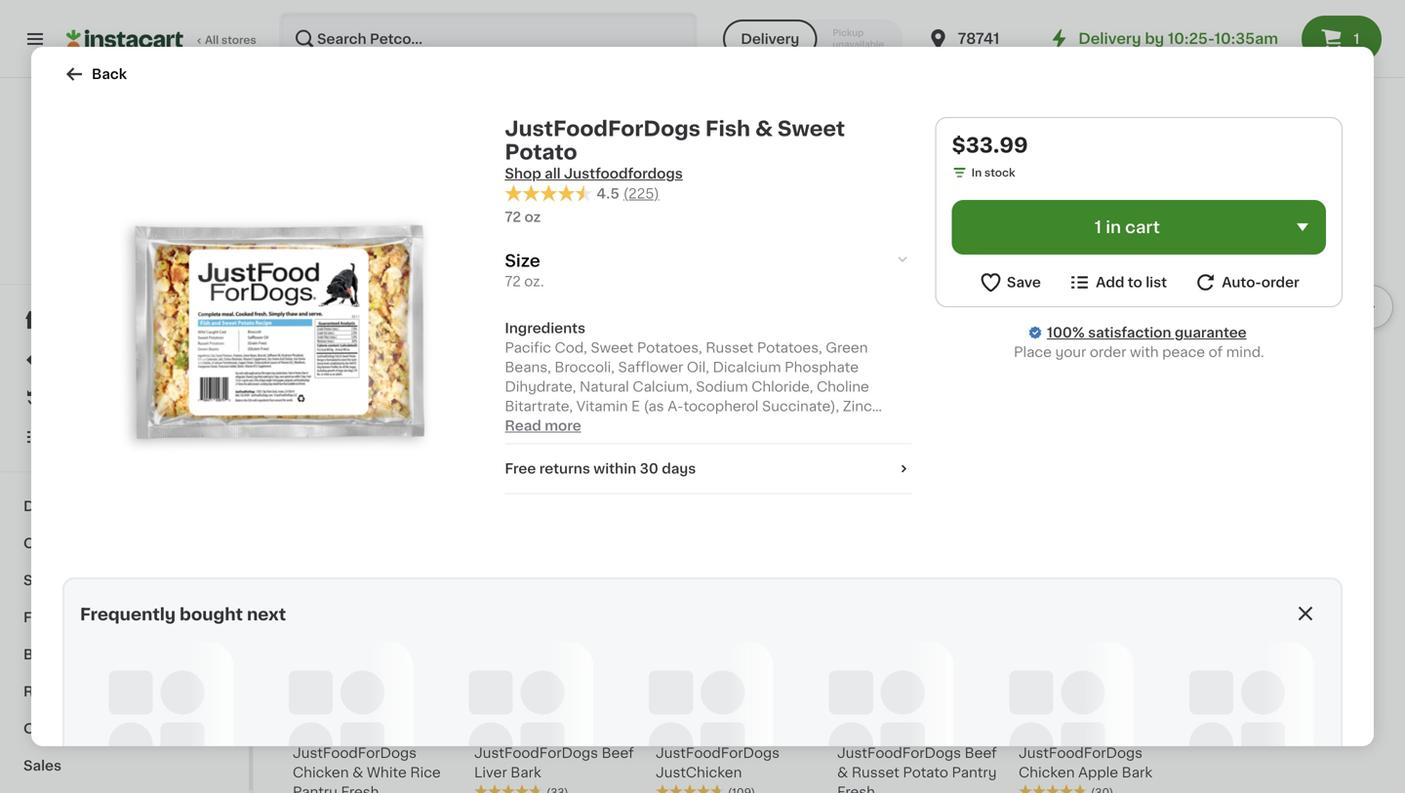 Task type: describe. For each thing, give the bounding box(es) containing it.
1 horizontal spatial guarantee
[[1175, 326, 1247, 340]]

fish link
[[12, 599, 237, 636]]

russet for 36
[[307, 390, 355, 403]]

potato for justfoodfordogs beef & russet potato
[[359, 390, 404, 403]]

justfoodfordogs for justfoodfordogs beef & russet potato
[[293, 370, 417, 384]]

10:25-
[[1168, 32, 1215, 46]]

oz. inside size 72 oz.
[[524, 275, 544, 289]]

72 inside size 72 oz.
[[505, 275, 521, 289]]

shop
[[505, 167, 541, 181]]

russet for 7
[[852, 766, 900, 780]]

29
[[511, 345, 525, 356]]

delivery for delivery
[[741, 32, 800, 46]]

chicken for 12
[[1019, 766, 1075, 780]]

product group containing 10
[[474, 168, 640, 464]]

other pets & more link
[[12, 711, 237, 748]]

sweet inside justfoodfordogs fish & sweet potato shop all justfoodfordogs
[[778, 119, 845, 139]]

$ for $ 49 95
[[1023, 345, 1030, 356]]

all stores
[[205, 35, 256, 45]]

justfoodfordogs beef liver bark
[[474, 746, 634, 780]]

fresh for white
[[341, 786, 379, 793]]

justfoodfordogs turkey & whole wheat macaroni
[[656, 370, 811, 423]]

& for justfoodfordogs chicken & white rice
[[534, 390, 545, 403]]

$ 17 95
[[660, 721, 705, 741]]

rice for 29
[[592, 390, 622, 403]]

read more
[[505, 419, 581, 433]]

read
[[505, 419, 541, 433]]

add for 9
[[1322, 185, 1351, 199]]

11
[[485, 721, 503, 741]]

(225) button
[[623, 184, 660, 203]]

stock inside item carousel region
[[358, 446, 389, 457]]

100% satisfaction guarantee button
[[30, 230, 219, 250]]

justfoodfordogs for justfoodfordogs chicken apple bark
[[1019, 746, 1143, 760]]

ingredients button
[[505, 319, 912, 338]]

free returns within 30 days
[[505, 462, 696, 476]]

store
[[113, 217, 142, 228]]

wheat
[[767, 390, 811, 403]]

0 vertical spatial stock
[[985, 167, 1016, 178]]

care
[[110, 256, 137, 267]]

white for 7
[[367, 766, 407, 780]]

it
[[86, 391, 95, 405]]

bark for 12
[[1122, 766, 1153, 780]]

add button for 49
[[1104, 174, 1179, 209]]

more
[[545, 419, 581, 433]]

36
[[304, 344, 332, 365]]

$ 9 79
[[1204, 344, 1241, 365]]

cart
[[1125, 219, 1160, 236]]

everyday store prices link
[[58, 215, 191, 230]]

1 in cart field
[[952, 200, 1326, 255]]

$ 7 95
[[841, 721, 877, 741]]

31
[[667, 344, 690, 365]]

frequently bought next
[[80, 607, 286, 623]]

potato for justfoodfordogs beef & russet potato pantry fresh
[[903, 766, 949, 780]]

cats link
[[12, 525, 237, 562]]

18
[[474, 427, 486, 438]]

back button
[[62, 62, 127, 86]]

justfoodfordogs fish & sweet potato image
[[78, 133, 481, 536]]

pantry for beef
[[952, 766, 997, 780]]

sales link
[[12, 748, 237, 785]]

justfoodfordogs for justfoodfordogs justchicken
[[656, 746, 780, 760]]

1 ct
[[912, 185, 936, 199]]

add button for justfoodfordogs chicken & white rice
[[559, 174, 634, 209]]

delivery by 10:25-10:35am
[[1079, 32, 1279, 46]]

sales
[[23, 759, 62, 773]]

1 vertical spatial order
[[1090, 345, 1127, 359]]

size
[[505, 253, 540, 270]]

(225)
[[623, 187, 660, 200]]

rice for 7
[[410, 766, 441, 780]]

$ for $ 33 justfoodfordogs fish & sweet potato
[[841, 345, 848, 356]]

1 for 1 ct
[[912, 185, 918, 199]]

sweet inside $ 33 justfoodfordogs fish & sweet potato
[[852, 390, 895, 403]]

& for other pets & more
[[103, 722, 114, 736]]

pets for other
[[68, 722, 99, 736]]

cats
[[23, 537, 56, 550]]

$ for $ 17 95
[[660, 722, 667, 732]]

whole
[[720, 390, 763, 403]]

& for justfoodfordogs beef & russet potato
[[293, 390, 304, 403]]

2
[[330, 427, 337, 438]]

$ 11 95
[[478, 721, 520, 741]]

macaroni
[[656, 409, 720, 423]]

& for justfoodfordogs beef & russet potato pantry fresh
[[837, 766, 848, 780]]

buy it again
[[55, 391, 137, 405]]

justfoodfordogs justchicken
[[656, 746, 780, 780]]

dogs
[[23, 500, 61, 513]]

72 oz
[[505, 211, 541, 224]]

service type group
[[723, 20, 903, 59]]

$ for $ 9 79
[[1204, 345, 1211, 356]]

buy it again link
[[12, 379, 237, 418]]

$ 31 99
[[660, 344, 706, 365]]

ingredients
[[505, 322, 586, 335]]

stores
[[221, 35, 256, 45]]

72 for 72 oz
[[505, 211, 521, 224]]

chicken for 7
[[293, 766, 349, 780]]

order inside button
[[1262, 276, 1300, 289]]

prices
[[144, 217, 179, 228]]

1 horizontal spatial satisfaction
[[1088, 326, 1172, 340]]

justfoodfordogs inside $ 33 justfoodfordogs fish & sweet potato
[[837, 370, 961, 384]]

product group containing 9
[[1200, 168, 1366, 460]]

days
[[662, 462, 696, 476]]

1 for 1
[[1354, 32, 1360, 46]]

add vital care to save
[[58, 256, 179, 267]]

78741
[[958, 32, 1000, 46]]

$ for $ 31 99
[[660, 345, 667, 356]]

fresh for russet
[[837, 786, 875, 793]]

with
[[1130, 345, 1159, 359]]

all
[[545, 167, 561, 181]]

frequently
[[80, 607, 176, 623]]

product group containing 17
[[656, 544, 822, 793]]

all
[[205, 35, 219, 45]]

product group containing 49
[[1019, 168, 1185, 440]]

1 for 1 in cart
[[1095, 219, 1102, 236]]

auto-order
[[1222, 276, 1300, 289]]

justfoodfordogs for justfoodfordogs beef & russet potato pantry fresh
[[837, 746, 961, 760]]

72 for 72 oz., 2 total options
[[293, 427, 306, 438]]

size 72 oz.
[[505, 253, 544, 289]]

4.5 (225)
[[597, 187, 660, 200]]

bought
[[180, 607, 243, 623]]

add to list
[[1096, 276, 1167, 289]]

justchicken
[[656, 766, 742, 780]]

$33.99
[[952, 135, 1028, 156]]

1 in cart
[[1095, 219, 1160, 236]]

to inside add vital care to save link
[[139, 256, 151, 267]]

add for justfoodfordogs chicken & white rice
[[596, 185, 625, 199]]

by
[[1145, 32, 1165, 46]]

potato inside $ 33 justfoodfordogs fish & sweet potato
[[898, 390, 944, 403]]

small
[[23, 574, 62, 588]]

petco logo image
[[81, 102, 167, 187]]

everyday
[[58, 217, 110, 228]]

9
[[1211, 344, 1226, 365]]

add for 49
[[1141, 185, 1169, 199]]

guarantee inside "button"
[[150, 237, 207, 247]]

fish inside fish link
[[23, 611, 53, 625]]

vital
[[83, 256, 108, 267]]

product group containing 12
[[1019, 544, 1185, 793]]

add vital care to save link
[[58, 254, 191, 269]]

oz. inside item carousel region
[[489, 427, 505, 438]]

79
[[1228, 345, 1241, 356]]

many in stock
[[312, 446, 389, 457]]

95 for 12
[[1054, 722, 1069, 732]]

49
[[1030, 344, 1059, 365]]

99 for 31
[[692, 345, 706, 356]]



Task type: locate. For each thing, give the bounding box(es) containing it.
& inside justfoodfordogs beef & russet potato
[[293, 390, 304, 403]]

1 vertical spatial 100%
[[1047, 326, 1085, 340]]

back
[[92, 67, 127, 81]]

1 horizontal spatial 99
[[692, 345, 706, 356]]

$ inside the $ 7 45
[[297, 722, 304, 732]]

0 vertical spatial 100% satisfaction guarantee
[[50, 237, 207, 247]]

0 vertical spatial 1
[[1354, 32, 1360, 46]]

100% satisfaction guarantee link
[[1047, 323, 1247, 343]]

beef for 11
[[602, 746, 634, 760]]

in left 'cart'
[[1106, 219, 1121, 236]]

buy
[[55, 391, 82, 405]]

95 for 7
[[863, 722, 877, 732]]

1 vertical spatial 72
[[505, 275, 521, 289]]

guarantee
[[150, 237, 207, 247], [1175, 326, 1247, 340]]

$ inside $ 49 95
[[1023, 345, 1030, 356]]

pantry
[[952, 766, 997, 780], [293, 786, 338, 793]]

delivery for delivery by 10:25-10:35am
[[1079, 32, 1142, 46]]

99 right 36 on the left top
[[333, 345, 348, 356]]

oz. right 18
[[489, 427, 505, 438]]

dogs link
[[12, 488, 237, 525]]

1 vertical spatial in
[[346, 446, 356, 457]]

instacart logo image
[[66, 27, 183, 51]]

justfoodfordogs inside justfoodfordogs chicken apple bark
[[1019, 746, 1143, 760]]

justfoodfordogs down 45
[[293, 746, 417, 760]]

10:35am
[[1215, 32, 1279, 46]]

$ inside $ 7 95
[[841, 722, 848, 732]]

beef inside justfoodfordogs beef & russet potato
[[420, 370, 453, 384]]

7 for justfoodfordogs chicken & white rice pantry fresh
[[304, 721, 316, 741]]

1 vertical spatial russet
[[852, 766, 900, 780]]

pantry inside "justfoodfordogs beef & russet potato pantry fresh"
[[952, 766, 997, 780]]

2 bark from the left
[[1122, 766, 1153, 780]]

1 vertical spatial oz.
[[489, 427, 505, 438]]

justfoodfordogs down $ 11 95
[[474, 746, 598, 760]]

0 horizontal spatial 100% satisfaction guarantee
[[50, 237, 207, 247]]

next
[[247, 607, 286, 623]]

1 horizontal spatial russet
[[852, 766, 900, 780]]

justfoodfordogs up justchicken
[[656, 746, 780, 760]]

many
[[312, 446, 343, 457]]

1 horizontal spatial delivery
[[1079, 32, 1142, 46]]

russet down $ 7 95 at the right bottom of page
[[852, 766, 900, 780]]

1 vertical spatial rice
[[410, 766, 441, 780]]

2 vertical spatial fish
[[23, 611, 53, 625]]

99 inside $ 31 99
[[692, 345, 706, 356]]

$ inside the '$ 12 95'
[[1023, 722, 1030, 732]]

1 horizontal spatial in
[[1106, 219, 1121, 236]]

0 horizontal spatial order
[[1090, 345, 1127, 359]]

oz.,
[[308, 427, 327, 438]]

potato inside justfoodfordogs beef & russet potato
[[359, 390, 404, 403]]

apple
[[1078, 766, 1119, 780]]

in for 1
[[1106, 219, 1121, 236]]

2 vertical spatial 72
[[293, 427, 306, 438]]

guarantee up of
[[1175, 326, 1247, 340]]

russet inside "justfoodfordogs beef & russet potato pantry fresh"
[[852, 766, 900, 780]]

0 vertical spatial oz.
[[524, 275, 544, 289]]

99 right 31
[[692, 345, 706, 356]]

white for 29
[[548, 390, 588, 403]]

justfoodfordogs inside "justfoodfordogs beef & russet potato pantry fresh"
[[837, 746, 961, 760]]

2 horizontal spatial chicken
[[1019, 766, 1075, 780]]

0 vertical spatial white
[[548, 390, 588, 403]]

order left with
[[1090, 345, 1127, 359]]

1 horizontal spatial beef
[[602, 746, 634, 760]]

justfoodfordogs up whole
[[656, 370, 780, 384]]

justfoodfordogs inside justfoodfordogs fish & sweet potato shop all justfoodfordogs
[[505, 119, 701, 139]]

everyday store prices
[[58, 217, 179, 228]]

1 horizontal spatial fresh
[[837, 786, 875, 793]]

10
[[485, 344, 509, 365]]

95 right the 12
[[1054, 722, 1069, 732]]

2 horizontal spatial add button
[[1285, 174, 1360, 209]]

justfoodfordogs for justfoodfordogs turkey & whole wheat macaroni
[[656, 370, 780, 384]]

& inside justfoodfordogs turkey & whole wheat macaroni
[[705, 390, 716, 403]]

beef inside justfoodfordogs beef liver bark
[[602, 746, 634, 760]]

fresh inside justfoodfordogs chicken & white rice pantry fresh
[[341, 786, 379, 793]]

russet up 2
[[307, 390, 355, 403]]

fresh
[[341, 786, 379, 793], [837, 786, 875, 793]]

0 horizontal spatial stock
[[358, 446, 389, 457]]

product group containing 11
[[474, 544, 640, 793]]

1 vertical spatial pets
[[68, 722, 99, 736]]

& for justfoodfordogs fish & sweet potato shop all justfoodfordogs
[[755, 119, 773, 139]]

pantry inside justfoodfordogs chicken & white rice pantry fresh
[[293, 786, 338, 793]]

pantry for chicken
[[293, 786, 338, 793]]

& inside $ 33 justfoodfordogs fish & sweet potato
[[837, 390, 848, 403]]

chicken up read
[[474, 390, 530, 403]]

mind.
[[1226, 345, 1265, 359]]

1 vertical spatial 100% satisfaction guarantee
[[1047, 326, 1247, 340]]

0 vertical spatial fish
[[705, 119, 751, 139]]

95 inside the '$ 12 95'
[[1054, 722, 1069, 732]]

(480)
[[365, 411, 395, 422]]

1 horizontal spatial chicken
[[474, 390, 530, 403]]

0 horizontal spatial delivery
[[741, 32, 800, 46]]

justfoodfordogs up apple
[[1019, 746, 1143, 760]]

0 horizontal spatial chicken
[[293, 766, 349, 780]]

justfoodfordogs chicken & white rice
[[474, 370, 622, 403]]

justfoodfordogs down '$ 36 99'
[[293, 370, 417, 384]]

0 horizontal spatial russet
[[307, 390, 355, 403]]

pets for small
[[66, 574, 97, 588]]

justfoodfordogs for justfoodfordogs chicken & white rice pantry fresh
[[293, 746, 417, 760]]

1 vertical spatial satisfaction
[[1088, 326, 1172, 340]]

satisfaction up add vital care to save
[[82, 237, 148, 247]]

justfoodfordogs fish & sweet potato shop all justfoodfordogs
[[505, 119, 845, 181]]

1 inside field
[[1095, 219, 1102, 236]]

total
[[339, 427, 365, 438]]

95 for 49
[[1061, 345, 1075, 356]]

oz. down 'size' in the left top of the page
[[524, 275, 544, 289]]

beef for 7
[[965, 746, 997, 760]]

1 horizontal spatial rice
[[592, 390, 622, 403]]

add button
[[559, 174, 634, 209], [1104, 174, 1179, 209], [1285, 174, 1360, 209]]

1 horizontal spatial sweet
[[852, 390, 895, 403]]

$ inside '$ 36 99'
[[297, 345, 304, 356]]

bark right apple
[[1122, 766, 1153, 780]]

add inside "button"
[[1096, 276, 1125, 289]]

chicken down the $ 7 45
[[293, 766, 349, 780]]

justfoodfordogs inside justfoodfordogs beef liver bark
[[474, 746, 598, 760]]

72 oz., 2 total options
[[293, 427, 409, 438]]

1 inside "button"
[[1354, 32, 1360, 46]]

rice inside justfoodfordogs chicken & white rice
[[592, 390, 622, 403]]

justfoodfordogs up justfoodfordogs
[[505, 119, 701, 139]]

increment quantity of justfoodfordogs fish & sweet potato image
[[968, 180, 992, 203]]

33
[[848, 344, 876, 365]]

72 down 'size' in the left top of the page
[[505, 275, 521, 289]]

0 vertical spatial 72
[[505, 211, 521, 224]]

order up mind.
[[1262, 276, 1300, 289]]

justfoodfordogs inside justfoodfordogs beef & russet potato
[[293, 370, 417, 384]]

$
[[297, 345, 304, 356], [660, 345, 667, 356], [841, 345, 848, 356], [1023, 345, 1030, 356], [1204, 345, 1211, 356], [297, 722, 304, 732], [478, 722, 485, 732], [660, 722, 667, 732], [841, 722, 848, 732], [1023, 722, 1030, 732]]

1 horizontal spatial pantry
[[952, 766, 997, 780]]

options
[[367, 427, 409, 438]]

1 99 from the left
[[333, 345, 348, 356]]

1 vertical spatial fish
[[965, 370, 993, 384]]

95 for 17
[[690, 722, 705, 732]]

45
[[318, 722, 333, 732]]

satisfaction up place your order with peace of mind.
[[1088, 326, 1172, 340]]

justfoodfordogs
[[505, 119, 701, 139], [293, 370, 417, 384], [474, 370, 598, 384], [656, 370, 780, 384], [837, 370, 961, 384], [293, 746, 417, 760], [474, 746, 598, 760], [656, 746, 780, 760], [837, 746, 961, 760], [1019, 746, 1143, 760]]

1 vertical spatial sweet
[[852, 390, 895, 403]]

2 add button from the left
[[1104, 174, 1179, 209]]

95 inside $ 17 95
[[690, 722, 705, 732]]

72 left oz.,
[[293, 427, 306, 438]]

$ inside $ 11 95
[[478, 722, 485, 732]]

other pets & more
[[23, 722, 154, 736]]

justfoodfordogs inside justfoodfordogs chicken & white rice pantry fresh
[[293, 746, 417, 760]]

1 horizontal spatial oz.
[[524, 275, 544, 289]]

$ inside $ 33 justfoodfordogs fish & sweet potato
[[841, 345, 848, 356]]

95 right 49
[[1061, 345, 1075, 356]]

0 vertical spatial guarantee
[[150, 237, 207, 247]]

0 vertical spatial russet
[[307, 390, 355, 403]]

delivery inside button
[[741, 32, 800, 46]]

4.5
[[597, 187, 619, 200]]

birds
[[23, 648, 60, 662]]

in
[[1106, 219, 1121, 236], [346, 446, 356, 457]]

justfoodfordogs down $ 7 95 at the right bottom of page
[[837, 746, 961, 760]]

2 99 from the left
[[692, 345, 706, 356]]

17
[[667, 721, 688, 741]]

white inside justfoodfordogs chicken & white rice pantry fresh
[[367, 766, 407, 780]]

99 for 36
[[333, 345, 348, 356]]

1 horizontal spatial 100% satisfaction guarantee
[[1047, 326, 1247, 340]]

again
[[99, 391, 137, 405]]

2 vertical spatial 1
[[1095, 219, 1102, 236]]

0 horizontal spatial 100%
[[50, 237, 80, 247]]

& inside justfoodfordogs fish & sweet potato shop all justfoodfordogs
[[755, 119, 773, 139]]

oz
[[525, 211, 541, 224]]

in for many
[[346, 446, 356, 457]]

1 vertical spatial to
[[1128, 276, 1143, 289]]

$ inside $ 31 99
[[660, 345, 667, 356]]

to left the save
[[139, 256, 151, 267]]

more
[[117, 722, 154, 736]]

sweet down 33
[[852, 390, 895, 403]]

0 horizontal spatial guarantee
[[150, 237, 207, 247]]

in inside item carousel region
[[346, 446, 356, 457]]

$ 36 99
[[297, 344, 348, 365]]

18 oz.
[[474, 427, 505, 438]]

1 inside item carousel region
[[912, 185, 918, 199]]

justfoodfordogs inside justfoodfordogs chicken & white rice
[[474, 370, 598, 384]]

30
[[640, 462, 659, 476]]

add button for 9
[[1285, 174, 1360, 209]]

justfoodfordogs for justfoodfordogs fish & sweet potato shop all justfoodfordogs
[[505, 119, 701, 139]]

1 7 from the left
[[304, 721, 316, 741]]

1 vertical spatial stock
[[358, 446, 389, 457]]

fish inside justfoodfordogs fish & sweet potato shop all justfoodfordogs
[[705, 119, 751, 139]]

0 vertical spatial sweet
[[778, 119, 845, 139]]

0 horizontal spatial to
[[139, 256, 151, 267]]

7 for justfoodfordogs beef & russet potato pantry fresh
[[848, 721, 861, 741]]

pets right other
[[68, 722, 99, 736]]

1
[[1354, 32, 1360, 46], [912, 185, 918, 199], [1095, 219, 1102, 236]]

save button
[[979, 270, 1041, 295]]

0 vertical spatial satisfaction
[[82, 237, 148, 247]]

0 horizontal spatial 99
[[333, 345, 348, 356]]

justfoodfordogs down 33
[[837, 370, 961, 384]]

of
[[1209, 345, 1223, 359]]

chicken inside justfoodfordogs chicken apple bark
[[1019, 766, 1075, 780]]

rice inside justfoodfordogs chicken & white rice pantry fresh
[[410, 766, 441, 780]]

$ for $ 12 95
[[1023, 722, 1030, 732]]

$ for $ 36 99
[[297, 345, 304, 356]]

None search field
[[279, 12, 698, 66]]

small pets link
[[12, 562, 237, 599]]

stock right in at the right of page
[[985, 167, 1016, 178]]

other
[[23, 722, 64, 736]]

1 fresh from the left
[[341, 786, 379, 793]]

list
[[1146, 276, 1167, 289]]

0 horizontal spatial rice
[[410, 766, 441, 780]]

1 vertical spatial guarantee
[[1175, 326, 1247, 340]]

in down 72 oz., 2 total options at the bottom left of the page
[[346, 446, 356, 457]]

potato for justfoodfordogs fish & sweet potato shop all justfoodfordogs
[[505, 142, 577, 162]]

sweet
[[778, 119, 845, 139], [852, 390, 895, 403]]

chicken for 29
[[474, 390, 530, 403]]

100% inside "button"
[[50, 237, 80, 247]]

free
[[505, 462, 536, 476]]

&
[[755, 119, 773, 139], [293, 390, 304, 403], [534, 390, 545, 403], [705, 390, 716, 403], [837, 390, 848, 403], [103, 722, 114, 736], [352, 766, 363, 780], [837, 766, 848, 780]]

chicken inside justfoodfordogs chicken & white rice
[[474, 390, 530, 403]]

bark inside justfoodfordogs beef liver bark
[[511, 766, 541, 780]]

reptiles link
[[12, 673, 237, 711]]

0 horizontal spatial pantry
[[293, 786, 338, 793]]

oz.
[[524, 275, 544, 289], [489, 427, 505, 438]]

0 horizontal spatial 1
[[912, 185, 918, 199]]

1 horizontal spatial fish
[[705, 119, 751, 139]]

0 horizontal spatial beef
[[420, 370, 453, 384]]

$ for $ 11 95
[[478, 722, 485, 732]]

product group
[[474, 168, 640, 464], [837, 168, 1003, 440], [1019, 168, 1185, 440], [1200, 168, 1366, 460], [293, 544, 459, 793], [474, 544, 640, 793], [656, 544, 822, 793], [837, 544, 1003, 793], [1019, 544, 1185, 793]]

★★★★★
[[505, 185, 593, 202], [505, 185, 593, 202], [293, 409, 361, 422], [293, 409, 361, 422], [474, 409, 543, 422], [474, 409, 543, 422], [837, 409, 906, 422], [837, 409, 906, 422]]

$ 7 45
[[297, 721, 333, 741]]

russet inside justfoodfordogs beef & russet potato
[[307, 390, 355, 403]]

2 fresh from the left
[[837, 786, 875, 793]]

1 horizontal spatial add button
[[1104, 174, 1179, 209]]

returns
[[539, 462, 590, 476]]

1 horizontal spatial order
[[1262, 276, 1300, 289]]

0 vertical spatial to
[[139, 256, 151, 267]]

justfoodfordogs down the 29
[[474, 370, 598, 384]]

7 left 45
[[304, 721, 316, 741]]

1 horizontal spatial bark
[[1122, 766, 1153, 780]]

delivery by 10:25-10:35am link
[[1047, 27, 1279, 51]]

chicken down the '$ 12 95'
[[1019, 766, 1075, 780]]

bark right liver
[[511, 766, 541, 780]]

chicken inside justfoodfordogs chicken & white rice pantry fresh
[[293, 766, 349, 780]]

100% satisfaction guarantee up with
[[1047, 326, 1247, 340]]

1 horizontal spatial 100%
[[1047, 326, 1085, 340]]

frequently bought next section
[[62, 578, 1343, 793]]

95 inside $ 11 95
[[505, 722, 520, 732]]

2 horizontal spatial 1
[[1354, 32, 1360, 46]]

0 vertical spatial order
[[1262, 276, 1300, 289]]

1 horizontal spatial stock
[[985, 167, 1016, 178]]

beef for 36
[[420, 370, 453, 384]]

95 right 17
[[690, 722, 705, 732]]

100% up "your"
[[1047, 326, 1085, 340]]

78741 button
[[927, 12, 1044, 66]]

0 horizontal spatial white
[[367, 766, 407, 780]]

0 vertical spatial pets
[[66, 574, 97, 588]]

0 vertical spatial rice
[[592, 390, 622, 403]]

justfoodfordogs beef & russet potato pantry fresh
[[837, 746, 997, 793]]

1 vertical spatial white
[[367, 766, 407, 780]]

0 vertical spatial in
[[1106, 219, 1121, 236]]

95 up "justfoodfordogs beef & russet potato pantry fresh"
[[863, 722, 877, 732]]

& for justfoodfordogs turkey & whole wheat macaroni
[[705, 390, 716, 403]]

100% down the everyday
[[50, 237, 80, 247]]

in inside field
[[1106, 219, 1121, 236]]

stock
[[985, 167, 1016, 178], [358, 446, 389, 457]]

95 for 11
[[505, 722, 520, 732]]

72 left oz
[[505, 211, 521, 224]]

0 horizontal spatial oz.
[[489, 427, 505, 438]]

fish inside $ 33 justfoodfordogs fish & sweet potato
[[965, 370, 993, 384]]

1 vertical spatial 1
[[912, 185, 918, 199]]

& inside justfoodfordogs chicken & white rice
[[534, 390, 545, 403]]

auto-
[[1222, 276, 1262, 289]]

95 right the 11
[[505, 722, 520, 732]]

(383)
[[547, 411, 576, 422]]

7
[[304, 721, 316, 741], [848, 721, 861, 741]]

99
[[333, 345, 348, 356], [692, 345, 706, 356]]

chicken
[[474, 390, 530, 403], [293, 766, 349, 780], [1019, 766, 1075, 780]]

& inside "justfoodfordogs beef & russet potato pantry fresh"
[[837, 766, 848, 780]]

potato inside justfoodfordogs fish & sweet potato shop all justfoodfordogs
[[505, 142, 577, 162]]

99 inside '$ 36 99'
[[333, 345, 348, 356]]

bark
[[511, 766, 541, 780], [1122, 766, 1153, 780]]

birds link
[[12, 636, 237, 673]]

100% satisfaction guarantee inside "button"
[[50, 237, 207, 247]]

justfoodfordogs for justfoodfordogs beef liver bark
[[474, 746, 598, 760]]

0 horizontal spatial bark
[[511, 766, 541, 780]]

guarantee up the save
[[150, 237, 207, 247]]

justfoodfordogs inside justfoodfordogs turkey & whole wheat macaroni
[[656, 370, 780, 384]]

2 horizontal spatial fish
[[965, 370, 993, 384]]

bark for 11
[[511, 766, 541, 780]]

to left list
[[1128, 276, 1143, 289]]

1 bark from the left
[[511, 766, 541, 780]]

0 horizontal spatial satisfaction
[[82, 237, 148, 247]]

stock down options
[[358, 446, 389, 457]]

pets right small
[[66, 574, 97, 588]]

$ inside $ 17 95
[[660, 722, 667, 732]]

95 inside $ 49 95
[[1061, 345, 1075, 356]]

1 horizontal spatial white
[[548, 390, 588, 403]]

0 horizontal spatial sweet
[[778, 119, 845, 139]]

0 horizontal spatial 7
[[304, 721, 316, 741]]

$ for $ 7 95
[[841, 722, 848, 732]]

3 add button from the left
[[1285, 174, 1360, 209]]

0 horizontal spatial fish
[[23, 611, 53, 625]]

add
[[596, 185, 625, 199], [1141, 185, 1169, 199], [1322, 185, 1351, 199], [58, 256, 80, 267], [1096, 276, 1125, 289]]

sweet down service type group
[[778, 119, 845, 139]]

$ for $ 7 45
[[297, 722, 304, 732]]

2 horizontal spatial beef
[[965, 746, 997, 760]]

to inside "add to list" "button"
[[1128, 276, 1143, 289]]

72 inside item carousel region
[[293, 427, 306, 438]]

product group containing 33
[[837, 168, 1003, 440]]

white inside justfoodfordogs chicken & white rice
[[548, 390, 588, 403]]

justfoodfordogs for justfoodfordogs chicken & white rice
[[474, 370, 598, 384]]

fresh inside "justfoodfordogs beef & russet potato pantry fresh"
[[837, 786, 875, 793]]

$ inside the $ 9 79
[[1204, 345, 1211, 356]]

& for justfoodfordogs chicken & white rice pantry fresh
[[352, 766, 363, 780]]

1 add button from the left
[[559, 174, 634, 209]]

beef inside "justfoodfordogs beef & russet potato pantry fresh"
[[965, 746, 997, 760]]

bark inside justfoodfordogs chicken apple bark
[[1122, 766, 1153, 780]]

7 up "justfoodfordogs beef & russet potato pantry fresh"
[[848, 721, 861, 741]]

95 inside $ 7 95
[[863, 722, 877, 732]]

add to list button
[[1068, 270, 1167, 295]]

0 horizontal spatial fresh
[[341, 786, 379, 793]]

1 horizontal spatial 7
[[848, 721, 861, 741]]

1 horizontal spatial to
[[1128, 276, 1143, 289]]

& inside justfoodfordogs chicken & white rice pantry fresh
[[352, 766, 363, 780]]

2 7 from the left
[[848, 721, 861, 741]]

in
[[972, 167, 982, 178]]

0 vertical spatial 100%
[[50, 237, 80, 247]]

100% satisfaction guarantee down the store
[[50, 237, 207, 247]]

auto-order button
[[1194, 270, 1300, 295]]

$ 33 justfoodfordogs fish & sweet potato
[[837, 344, 993, 403]]

0 horizontal spatial add button
[[559, 174, 634, 209]]

white
[[548, 390, 588, 403], [367, 766, 407, 780]]

potato inside "justfoodfordogs beef & russet potato pantry fresh"
[[903, 766, 949, 780]]

item carousel region
[[293, 160, 1394, 473]]

satisfaction inside "button"
[[82, 237, 148, 247]]

0 vertical spatial pantry
[[952, 766, 997, 780]]

1 horizontal spatial 1
[[1095, 219, 1102, 236]]

save
[[153, 256, 179, 267]]

0 horizontal spatial in
[[346, 446, 356, 457]]

1 vertical spatial pantry
[[293, 786, 338, 793]]



Task type: vqa. For each thing, say whether or not it's contained in the screenshot.
100% to the right
yes



